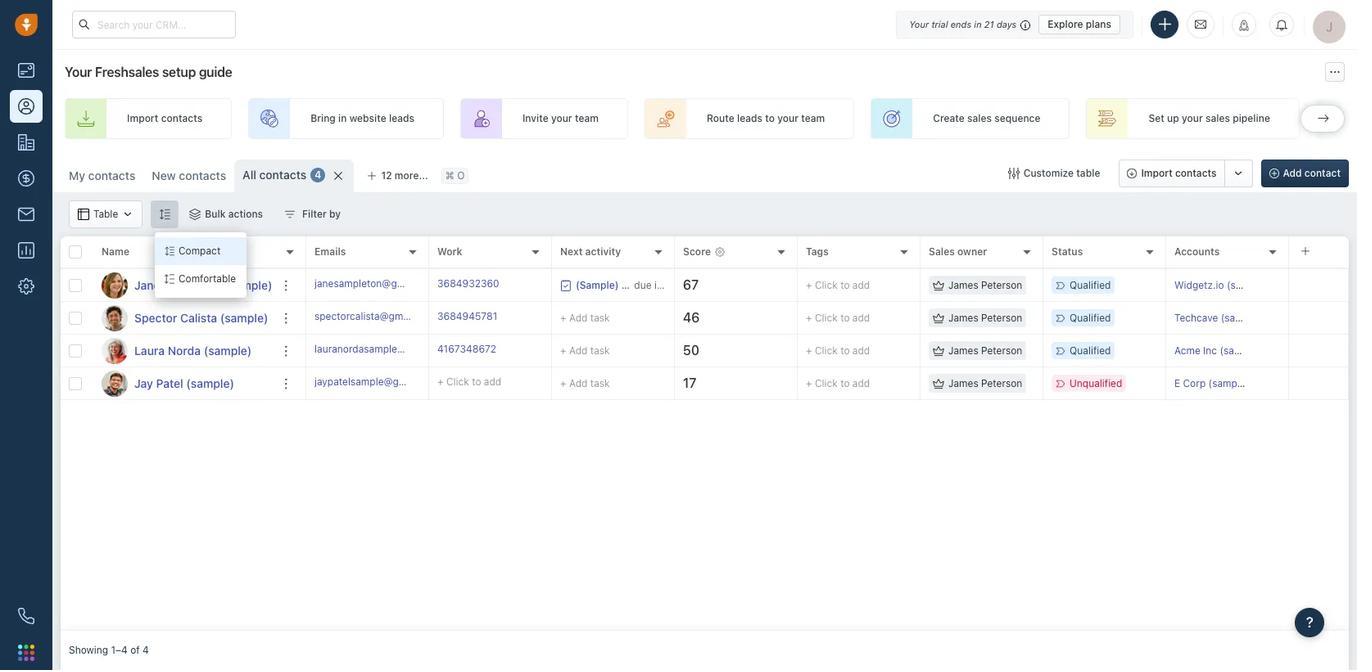 Task type: vqa. For each thing, say whether or not it's contained in the screenshot.
Janesampleton@Gmail.Com
yes



Task type: locate. For each thing, give the bounding box(es) containing it.
cell
[[1290, 270, 1349, 301], [1290, 302, 1349, 334], [1290, 335, 1349, 367], [1290, 368, 1349, 400]]

1 horizontal spatial import contacts
[[1142, 167, 1217, 179]]

container_wx8msf4aqz5i3rn1 image inside bulk actions button
[[189, 209, 201, 220]]

james peterson for 50
[[949, 345, 1023, 357]]

import contacts inside button
[[1142, 167, 1217, 179]]

bulk
[[205, 208, 226, 220]]

in right the bring
[[338, 113, 347, 125]]

1 horizontal spatial in
[[974, 18, 982, 29]]

showing
[[69, 645, 108, 657]]

4167348672 link
[[437, 342, 497, 360]]

import for import contacts button
[[1142, 167, 1173, 179]]

2 sales from the left
[[1206, 113, 1231, 125]]

1 horizontal spatial leads
[[737, 113, 763, 125]]

0 vertical spatial qualified
[[1070, 279, 1111, 292]]

0 horizontal spatial team
[[575, 113, 599, 125]]

press space to select this row. row containing spector calista (sample)
[[61, 302, 306, 335]]

4 peterson from the top
[[982, 378, 1023, 390]]

3 + click to add from the top
[[806, 345, 870, 357]]

leads
[[389, 113, 415, 125], [737, 113, 763, 125]]

click for 17
[[815, 378, 838, 390]]

3 + add task from the top
[[560, 377, 610, 390]]

actions
[[228, 208, 263, 220]]

12
[[381, 170, 392, 182]]

your right up
[[1182, 113, 1203, 125]]

setup
[[162, 65, 196, 79]]

team
[[575, 113, 599, 125], [801, 113, 825, 125]]

sales right create
[[968, 113, 992, 125]]

your right 'invite' on the top of the page
[[551, 113, 572, 125]]

0 vertical spatial import contacts
[[127, 113, 202, 125]]

your left trial
[[910, 18, 929, 29]]

widgetz.io (sample)
[[1175, 279, 1268, 292]]

1 cell from the top
[[1290, 270, 1349, 301]]

0 vertical spatial j image
[[102, 272, 128, 299]]

1 vertical spatial j image
[[102, 371, 128, 397]]

comfortable
[[179, 273, 236, 285]]

+ add task for 50
[[560, 345, 610, 357]]

(sample) for jay patel (sample)
[[186, 376, 234, 390]]

add for 50
[[853, 345, 870, 357]]

0 horizontal spatial your
[[65, 65, 92, 79]]

0 vertical spatial import
[[127, 113, 158, 125]]

3 james from the top
[[949, 345, 979, 357]]

2 peterson from the top
[[982, 312, 1023, 324]]

route leads to your team
[[707, 113, 825, 125]]

1 row group from the left
[[61, 270, 306, 401]]

add contact button
[[1261, 160, 1349, 188]]

(sample) right calista
[[220, 311, 268, 325]]

filter by
[[302, 208, 341, 220]]

2 vertical spatial task
[[591, 377, 610, 390]]

1 horizontal spatial your
[[910, 18, 929, 29]]

(sample) right corp
[[1209, 378, 1250, 390]]

1 peterson from the top
[[982, 279, 1023, 292]]

add for 46
[[853, 312, 870, 324]]

spector calista (sample) link
[[134, 310, 268, 326]]

import down set
[[1142, 167, 1173, 179]]

1 vertical spatial 4
[[143, 645, 149, 657]]

press space to select this row. row
[[61, 270, 306, 302], [306, 270, 1349, 302], [61, 302, 306, 335], [306, 302, 1349, 335], [61, 335, 306, 368], [306, 335, 1349, 368], [61, 368, 306, 401], [306, 368, 1349, 401]]

leads right route
[[737, 113, 763, 125]]

+ click to add for 46
[[806, 312, 870, 324]]

0 horizontal spatial 4
[[143, 645, 149, 657]]

jane sampleton (sample) link
[[134, 277, 272, 294]]

filter
[[302, 208, 327, 220]]

your right route
[[778, 113, 799, 125]]

1 + add task from the top
[[560, 312, 610, 324]]

work
[[437, 246, 463, 258]]

1 horizontal spatial team
[[801, 113, 825, 125]]

1 vertical spatial in
[[338, 113, 347, 125]]

3 qualified from the top
[[1070, 345, 1111, 357]]

21
[[985, 18, 994, 29]]

container_wx8msf4aqz5i3rn1 image inside filter by button
[[284, 209, 296, 220]]

owner
[[958, 246, 987, 258]]

s image
[[102, 305, 128, 331]]

e corp (sample) link
[[1175, 378, 1250, 390]]

grid
[[61, 235, 1349, 632]]

add for 17
[[569, 377, 588, 390]]

(sample) right sampleton
[[224, 278, 272, 292]]

import contacts for import contacts button
[[1142, 167, 1217, 179]]

2 row group from the left
[[306, 270, 1349, 401]]

sales left pipeline
[[1206, 113, 1231, 125]]

j image left jay on the bottom left
[[102, 371, 128, 397]]

sales owner
[[929, 246, 987, 258]]

ends
[[951, 18, 972, 29]]

container_wx8msf4aqz5i3rn1 image
[[1008, 168, 1020, 179], [122, 209, 134, 220], [189, 209, 201, 220], [933, 280, 945, 291], [933, 313, 945, 324], [933, 378, 945, 390]]

+ click to add for 50
[[806, 345, 870, 357]]

name row
[[61, 237, 306, 270]]

peterson for 46
[[982, 312, 1023, 324]]

your trial ends in 21 days
[[910, 18, 1017, 29]]

+
[[806, 279, 812, 292], [560, 312, 567, 324], [806, 312, 812, 324], [560, 345, 567, 357], [806, 345, 812, 357], [437, 376, 444, 388], [560, 377, 567, 390], [806, 378, 812, 390]]

2 vertical spatial + add task
[[560, 377, 610, 390]]

1 your from the left
[[551, 113, 572, 125]]

2 james peterson from the top
[[949, 312, 1023, 324]]

2 j image from the top
[[102, 371, 128, 397]]

jane
[[134, 278, 160, 292]]

acme inc (sample) link
[[1175, 345, 1261, 357]]

j image for jane sampleton (sample)
[[102, 272, 128, 299]]

add for 46
[[569, 312, 588, 324]]

1 task from the top
[[591, 312, 610, 324]]

+ add task for 17
[[560, 377, 610, 390]]

phone image
[[18, 609, 34, 625]]

next
[[560, 246, 583, 258]]

0 vertical spatial 4
[[315, 169, 321, 181]]

freshsales
[[95, 65, 159, 79]]

laura
[[134, 344, 165, 358]]

0 vertical spatial + add task
[[560, 312, 610, 324]]

cell for 67
[[1290, 270, 1349, 301]]

+ add task for 46
[[560, 312, 610, 324]]

1 james from the top
[[949, 279, 979, 292]]

3 james peterson from the top
[[949, 345, 1023, 357]]

contacts inside button
[[1176, 167, 1217, 179]]

your for your freshsales setup guide
[[65, 65, 92, 79]]

1 + click to add from the top
[[806, 279, 870, 292]]

more...
[[395, 170, 428, 182]]

tags
[[806, 246, 829, 258]]

2 + click to add from the top
[[806, 312, 870, 324]]

jaypatelsample@gmail.com + click to add
[[315, 376, 502, 388]]

qualified for 50
[[1070, 345, 1111, 357]]

your for your trial ends in 21 days
[[910, 18, 929, 29]]

contacts right my
[[88, 169, 135, 183]]

1 horizontal spatial your
[[778, 113, 799, 125]]

3 peterson from the top
[[982, 345, 1023, 357]]

(sample) right inc
[[1220, 345, 1261, 357]]

click
[[815, 279, 838, 292], [815, 312, 838, 324], [815, 345, 838, 357], [446, 376, 469, 388], [815, 378, 838, 390]]

(sample) down laura norda (sample) link
[[186, 376, 234, 390]]

your freshsales setup guide
[[65, 65, 232, 79]]

2 task from the top
[[591, 345, 610, 357]]

12 more...
[[381, 170, 428, 182]]

3 your from the left
[[1182, 113, 1203, 125]]

(sample) up techcave (sample)
[[1227, 279, 1268, 292]]

import contacts
[[127, 113, 202, 125], [1142, 167, 1217, 179]]

showing 1–4 of 4
[[69, 645, 149, 657]]

import contacts group
[[1119, 160, 1253, 188]]

create sales sequence
[[933, 113, 1041, 125]]

1 team from the left
[[575, 113, 599, 125]]

row group containing jane sampleton (sample)
[[61, 270, 306, 401]]

leads right website
[[389, 113, 415, 125]]

⌘ o
[[445, 170, 465, 182]]

import inside import contacts link
[[127, 113, 158, 125]]

import
[[127, 113, 158, 125], [1142, 167, 1173, 179]]

4 + click to add from the top
[[806, 378, 870, 390]]

row group
[[61, 270, 306, 401], [306, 270, 1349, 401]]

1 vertical spatial qualified
[[1070, 312, 1111, 324]]

67
[[683, 278, 699, 293]]

2 vertical spatial qualified
[[1070, 345, 1111, 357]]

import inside import contacts button
[[1142, 167, 1173, 179]]

import contacts down up
[[1142, 167, 1217, 179]]

0 horizontal spatial in
[[338, 113, 347, 125]]

in left 21
[[974, 18, 982, 29]]

Search your CRM... text field
[[72, 11, 236, 39]]

4 james peterson from the top
[[949, 378, 1023, 390]]

activity
[[585, 246, 621, 258]]

2 james from the top
[[949, 312, 979, 324]]

1 sales from the left
[[968, 113, 992, 125]]

jay
[[134, 376, 153, 390]]

1 james peterson from the top
[[949, 279, 1023, 292]]

press space to select this row. row containing 50
[[306, 335, 1349, 368]]

1 leads from the left
[[389, 113, 415, 125]]

press space to select this row. row containing 67
[[306, 270, 1349, 302]]

0 horizontal spatial import contacts
[[127, 113, 202, 125]]

plans
[[1086, 18, 1112, 30]]

j image
[[102, 272, 128, 299], [102, 371, 128, 397]]

1 vertical spatial your
[[65, 65, 92, 79]]

1 horizontal spatial 4
[[315, 169, 321, 181]]

peterson
[[982, 279, 1023, 292], [982, 312, 1023, 324], [982, 345, 1023, 357], [982, 378, 1023, 390]]

1 j image from the top
[[102, 272, 128, 299]]

dialog
[[155, 233, 247, 298]]

0 horizontal spatial import
[[127, 113, 158, 125]]

4 up filter by
[[315, 169, 321, 181]]

4 james from the top
[[949, 378, 979, 390]]

import for import contacts link
[[127, 113, 158, 125]]

route
[[707, 113, 735, 125]]

1 horizontal spatial import
[[1142, 167, 1173, 179]]

add contact
[[1283, 167, 1341, 179]]

4 cell from the top
[[1290, 368, 1349, 400]]

1 vertical spatial import contacts
[[1142, 167, 1217, 179]]

2 + add task from the top
[[560, 345, 610, 357]]

style_myh0__igzzd8unmi image
[[159, 209, 171, 220]]

0 horizontal spatial leads
[[389, 113, 415, 125]]

sampleton
[[163, 278, 221, 292]]

import contacts down setup
[[127, 113, 202, 125]]

1 horizontal spatial sales
[[1206, 113, 1231, 125]]

sales
[[929, 246, 955, 258]]

new contacts button
[[144, 160, 234, 193], [152, 169, 226, 183]]

jay patel (sample)
[[134, 376, 234, 390]]

50
[[683, 343, 700, 358]]

j image left jane
[[102, 272, 128, 299]]

3 cell from the top
[[1290, 335, 1349, 367]]

create sales sequence link
[[871, 98, 1070, 139]]

(sample) down widgetz.io (sample)
[[1221, 312, 1262, 324]]

spectorcalista@gmail.com 3684945781
[[315, 310, 497, 323]]

pipeline
[[1233, 113, 1271, 125]]

(sample) for jane sampleton (sample)
[[224, 278, 272, 292]]

e
[[1175, 378, 1181, 390]]

acme
[[1175, 345, 1201, 357]]

add
[[853, 279, 870, 292], [853, 312, 870, 324], [853, 345, 870, 357], [484, 376, 502, 388], [853, 378, 870, 390]]

your
[[910, 18, 929, 29], [65, 65, 92, 79]]

2 cell from the top
[[1290, 302, 1349, 334]]

0 vertical spatial your
[[910, 18, 929, 29]]

(sample) down "spector calista (sample)" link
[[204, 344, 252, 358]]

in
[[974, 18, 982, 29], [338, 113, 347, 125]]

of
[[130, 645, 140, 657]]

your
[[551, 113, 572, 125], [778, 113, 799, 125], [1182, 113, 1203, 125]]

james
[[949, 279, 979, 292], [949, 312, 979, 324], [949, 345, 979, 357], [949, 378, 979, 390]]

1 vertical spatial + add task
[[560, 345, 610, 357]]

2 horizontal spatial your
[[1182, 113, 1203, 125]]

container_wx8msf4aqz5i3rn1 image
[[78, 209, 89, 220], [284, 209, 296, 220], [560, 280, 572, 291], [933, 345, 945, 357]]

sales inside create sales sequence link
[[968, 113, 992, 125]]

1 vertical spatial task
[[591, 345, 610, 357]]

unqualified
[[1070, 378, 1123, 390]]

1 qualified from the top
[[1070, 279, 1111, 292]]

techcave
[[1175, 312, 1219, 324]]

james for 46
[[949, 312, 979, 324]]

0 horizontal spatial your
[[551, 113, 572, 125]]

customize table button
[[998, 160, 1111, 188]]

cell for 50
[[1290, 335, 1349, 367]]

days
[[997, 18, 1017, 29]]

your left the freshsales
[[65, 65, 92, 79]]

set up your sales pipeline link
[[1087, 98, 1300, 139]]

4 inside all contacts 4
[[315, 169, 321, 181]]

press space to select this row. row containing jane sampleton (sample)
[[61, 270, 306, 302]]

to
[[765, 113, 775, 125], [841, 279, 850, 292], [841, 312, 850, 324], [841, 345, 850, 357], [472, 376, 481, 388], [841, 378, 850, 390]]

compact
[[179, 245, 221, 258]]

0 horizontal spatial sales
[[968, 113, 992, 125]]

4
[[315, 169, 321, 181], [143, 645, 149, 657]]

1 vertical spatial import
[[1142, 167, 1173, 179]]

2 qualified from the top
[[1070, 312, 1111, 324]]

contacts down set up your sales pipeline link
[[1176, 167, 1217, 179]]

j image for jay patel (sample)
[[102, 371, 128, 397]]

contacts right all
[[259, 168, 307, 182]]

import contacts for import contacts link
[[127, 113, 202, 125]]

jaypatelsample@gmail.com link
[[315, 375, 440, 393]]

4 right of
[[143, 645, 149, 657]]

task
[[591, 312, 610, 324], [591, 345, 610, 357], [591, 377, 610, 390]]

(sample)
[[224, 278, 272, 292], [1227, 279, 1268, 292], [220, 311, 268, 325], [1221, 312, 1262, 324], [204, 344, 252, 358], [1220, 345, 1261, 357], [186, 376, 234, 390], [1209, 378, 1250, 390]]

spectorcalista@gmail.com link
[[315, 310, 436, 327]]

add
[[1283, 167, 1302, 179], [569, 312, 588, 324], [569, 345, 588, 357], [569, 377, 588, 390]]

0 vertical spatial task
[[591, 312, 610, 324]]

calista
[[180, 311, 217, 325]]

trial
[[932, 18, 948, 29]]

import down "your freshsales setup guide"
[[127, 113, 158, 125]]

3 task from the top
[[591, 377, 610, 390]]

dialog containing compact
[[155, 233, 247, 298]]



Task type: describe. For each thing, give the bounding box(es) containing it.
press space to select this row. row containing jay patel (sample)
[[61, 368, 306, 401]]

task for 17
[[591, 377, 610, 390]]

james peterson for 67
[[949, 279, 1023, 292]]

table button
[[69, 201, 143, 229]]

spector
[[134, 311, 177, 325]]

+ click to add for 17
[[806, 378, 870, 390]]

all
[[243, 168, 256, 182]]

o
[[457, 170, 465, 182]]

bring in website leads link
[[248, 98, 444, 139]]

janesampleton@gmail.com 3684932360
[[315, 278, 499, 290]]

james for 50
[[949, 345, 979, 357]]

james peterson for 46
[[949, 312, 1023, 324]]

lauranordasample@gmail.com link
[[315, 342, 454, 360]]

laura norda (sample) link
[[134, 343, 252, 359]]

james peterson for 17
[[949, 378, 1023, 390]]

click for 50
[[815, 345, 838, 357]]

to for 50
[[841, 345, 850, 357]]

status
[[1052, 246, 1083, 258]]

patel
[[156, 376, 183, 390]]

1–4
[[111, 645, 128, 657]]

jane sampleton (sample)
[[134, 278, 272, 292]]

3684945781 link
[[437, 310, 497, 327]]

to for 67
[[841, 279, 850, 292]]

accounts
[[1175, 246, 1220, 258]]

james for 67
[[949, 279, 979, 292]]

new
[[152, 169, 176, 183]]

jaypatelsample@gmail.com
[[315, 376, 440, 388]]

add inside "button"
[[1283, 167, 1302, 179]]

explore plans link
[[1039, 14, 1121, 34]]

corp
[[1183, 378, 1206, 390]]

in inside bring in website leads link
[[338, 113, 347, 125]]

add for 17
[[853, 378, 870, 390]]

acme inc (sample)
[[1175, 345, 1261, 357]]

your inside 'link'
[[551, 113, 572, 125]]

click for 46
[[815, 312, 838, 324]]

contacts right 'new'
[[179, 169, 226, 183]]

next activity
[[560, 246, 621, 258]]

invite
[[523, 113, 549, 125]]

norda
[[168, 344, 201, 358]]

customize table
[[1024, 167, 1101, 179]]

route leads to your team link
[[645, 98, 855, 139]]

qualified for 46
[[1070, 312, 1111, 324]]

contact
[[1305, 167, 1341, 179]]

set
[[1149, 113, 1165, 125]]

set up your sales pipeline
[[1149, 113, 1271, 125]]

task for 46
[[591, 312, 610, 324]]

contacts down setup
[[161, 113, 202, 125]]

techcave (sample) link
[[1175, 312, 1262, 324]]

(sample) for spector calista (sample)
[[220, 311, 268, 325]]

import contacts link
[[65, 98, 232, 139]]

peterson for 17
[[982, 378, 1023, 390]]

peterson for 50
[[982, 345, 1023, 357]]

cell for 17
[[1290, 368, 1349, 400]]

name
[[102, 246, 129, 258]]

team inside 'link'
[[575, 113, 599, 125]]

2 team from the left
[[801, 113, 825, 125]]

grid containing 67
[[61, 235, 1349, 632]]

phone element
[[10, 601, 43, 633]]

score
[[683, 246, 711, 258]]

(sample) for e corp (sample)
[[1209, 378, 1250, 390]]

4167348672
[[437, 343, 497, 355]]

3684945781
[[437, 310, 497, 323]]

explore plans
[[1048, 18, 1112, 30]]

bring
[[311, 113, 336, 125]]

click for 67
[[815, 279, 838, 292]]

cell for 46
[[1290, 302, 1349, 334]]

lauranordasample@gmail.com
[[315, 343, 454, 355]]

⌘
[[445, 170, 455, 182]]

import contacts button
[[1119, 160, 1225, 188]]

spectorcalista@gmail.com
[[315, 310, 436, 323]]

invite your team link
[[460, 98, 628, 139]]

to for 17
[[841, 378, 850, 390]]

qualified for 67
[[1070, 279, 1111, 292]]

2 leads from the left
[[737, 113, 763, 125]]

(sample) for acme inc (sample)
[[1220, 345, 1261, 357]]

2 your from the left
[[778, 113, 799, 125]]

peterson for 67
[[982, 279, 1023, 292]]

17
[[683, 376, 697, 391]]

guide
[[199, 65, 232, 79]]

bring in website leads
[[311, 113, 415, 125]]

container_wx8msf4aqz5i3rn1 image inside table popup button
[[122, 209, 134, 220]]

by
[[329, 208, 341, 220]]

press space to select this row. row containing 46
[[306, 302, 1349, 335]]

james for 17
[[949, 378, 979, 390]]

my contacts
[[69, 169, 135, 183]]

container_wx8msf4aqz5i3rn1 image inside table popup button
[[78, 209, 89, 220]]

press space to select this row. row containing 17
[[306, 368, 1349, 401]]

46
[[683, 311, 700, 325]]

to for 46
[[841, 312, 850, 324]]

sales inside set up your sales pipeline link
[[1206, 113, 1231, 125]]

sequence
[[995, 113, 1041, 125]]

row group containing 67
[[306, 270, 1349, 401]]

spector calista (sample)
[[134, 311, 268, 325]]

container_wx8msf4aqz5i3rn1 image inside customize table button
[[1008, 168, 1020, 179]]

task for 50
[[591, 345, 610, 357]]

table
[[1077, 167, 1101, 179]]

l image
[[102, 338, 128, 364]]

customize
[[1024, 167, 1074, 179]]

3684932360
[[437, 278, 499, 290]]

add for 50
[[569, 345, 588, 357]]

janesampleton@gmail.com link
[[315, 277, 439, 294]]

table
[[93, 208, 118, 221]]

3684932360 link
[[437, 277, 499, 294]]

create
[[933, 113, 965, 125]]

+ click to add for 67
[[806, 279, 870, 292]]

send email image
[[1195, 17, 1207, 31]]

12 more... button
[[358, 165, 437, 188]]

0 vertical spatial in
[[974, 18, 982, 29]]

filter by button
[[274, 201, 352, 229]]

inc
[[1204, 345, 1217, 357]]

all contacts link
[[243, 167, 307, 184]]

widgetz.io
[[1175, 279, 1224, 292]]

jay patel (sample) link
[[134, 376, 234, 392]]

(sample) for laura norda (sample)
[[204, 344, 252, 358]]

bulk actions button
[[179, 201, 274, 229]]

add for 67
[[853, 279, 870, 292]]

website
[[350, 113, 386, 125]]

widgetz.io (sample) link
[[1175, 279, 1268, 292]]

emails
[[315, 246, 346, 258]]

press space to select this row. row containing laura norda (sample)
[[61, 335, 306, 368]]

my
[[69, 169, 85, 183]]

name column header
[[93, 237, 306, 270]]

freshworks switcher image
[[18, 645, 34, 662]]



